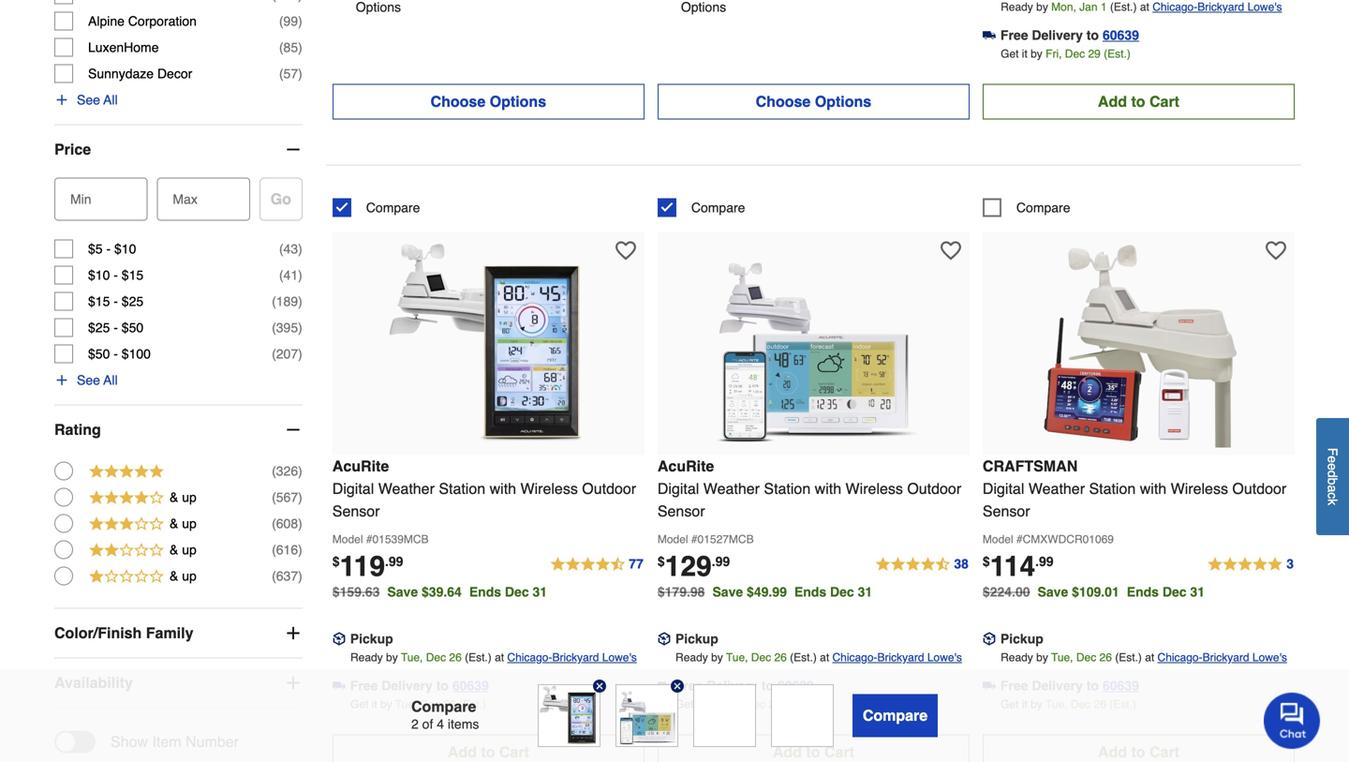 Task type: describe. For each thing, give the bounding box(es) containing it.
2 acurite digital weather station with wireless outdoor sensor image from the left
[[711, 241, 917, 447]]

ready by tue, dec 26 (est.) at chicago-brickyard lowe's for chicago-brickyard lowe's button corresponding to get it by tue, dec 26 (est.) pickup image
[[351, 651, 637, 664]]

( for 326
[[272, 464, 276, 479]]

choose options for 1st choose options link from right
[[756, 93, 872, 110]]

( 616 )
[[272, 542, 303, 557]]

3 stars image
[[88, 514, 165, 536]]

ends dec 31 element for 129
[[795, 584, 880, 599]]

ends for 114
[[1127, 584, 1159, 599]]

ready for get it by tue, dec 26 (est.) pickup image
[[351, 651, 383, 664]]

1 horizontal spatial $50
[[122, 320, 144, 335]]

get for pickup image associated with get it by tue, dec 26
[[676, 698, 694, 711]]

& for ( 637 )
[[170, 569, 178, 584]]

price
[[54, 141, 91, 158]]

station for model # 01539mcb
[[439, 480, 486, 497]]

$224.00
[[983, 584, 1031, 599]]

43
[[284, 241, 298, 256]]

( 41 )
[[279, 268, 303, 283]]

plus image
[[54, 373, 69, 388]]

remove this product image
[[593, 680, 606, 693]]

options for first choose options link
[[490, 93, 547, 110]]

( 608 )
[[272, 516, 303, 531]]

41
[[284, 268, 298, 283]]

compare for 5005864645 element
[[366, 200, 420, 215]]

craftsman digital weather station with wireless outdoor sensor image
[[1036, 241, 1242, 447]]

b
[[1326, 478, 1341, 485]]

max
[[173, 192, 198, 207]]

model # 01539mcb
[[333, 533, 429, 546]]

2
[[412, 717, 419, 732]]

corporation
[[128, 14, 197, 29]]

ready for pickup icon on the bottom of the page
[[1001, 651, 1034, 664]]

38 button
[[875, 553, 970, 576]]

savings save $39.64 element
[[388, 584, 555, 599]]

price button
[[54, 125, 303, 174]]

pickup image
[[983, 632, 996, 645]]

show
[[111, 733, 148, 750]]

of
[[422, 717, 433, 732]]

jan
[[1080, 0, 1098, 13]]

d
[[1326, 470, 1341, 478]]

compare inside compare 2 of 4 items
[[412, 698, 477, 715]]

77 button
[[550, 553, 645, 576]]

( 207 )
[[272, 346, 303, 361]]

craftsman
[[983, 457, 1078, 475]]

$179.98 save $49.99 ends dec 31
[[658, 584, 873, 599]]

choose for 1st choose options link from right
[[756, 93, 811, 110]]

( 85 )
[[279, 40, 303, 55]]

acurite digital weather station with wireless outdoor sensor for 01539mcb
[[333, 457, 637, 520]]

) for ( 616 )
[[298, 542, 303, 557]]

ends for 129
[[795, 584, 827, 599]]

actual price $114.99 element
[[983, 550, 1054, 582]]

( for 85
[[279, 40, 284, 55]]

0 vertical spatial plus image
[[54, 92, 69, 107]]

model # 01527mcb
[[658, 533, 754, 546]]

a
[[1326, 485, 1341, 492]]

model # cmxwdcr01069
[[983, 533, 1115, 546]]

availability button
[[54, 659, 303, 707]]

3 button
[[1208, 553, 1295, 576]]

1 acurite digital weather station with wireless outdoor sensor image from the left
[[386, 241, 592, 447]]

01539mcb
[[373, 533, 429, 546]]

free delivery to 60639 for pickup icon on the bottom of the page chicago-brickyard lowe's button
[[1001, 678, 1140, 693]]

item
[[152, 733, 181, 750]]

) for ( 637 )
[[298, 569, 303, 584]]

$ for 114
[[983, 554, 991, 569]]

99
[[284, 14, 298, 29]]

save for 114
[[1038, 584, 1069, 599]]

( for 43
[[279, 241, 284, 256]]

& up for ( 616 )
[[170, 542, 197, 557]]

& for ( 608 )
[[170, 516, 178, 531]]

plus image for availability
[[284, 674, 303, 692]]

see for plus image
[[77, 373, 100, 388]]

$5 - $10
[[88, 241, 136, 256]]

save for 119
[[388, 584, 418, 599]]

- for $5
[[106, 241, 111, 256]]

color/finish
[[54, 624, 142, 642]]

( for 608
[[272, 516, 276, 531]]

2 heart outline image from the left
[[1266, 240, 1287, 261]]

119
[[340, 550, 385, 582]]

luxenhome
[[88, 40, 159, 55]]

ends dec 31 element for 119
[[469, 584, 555, 599]]

family
[[146, 624, 194, 642]]

2 all from the top
[[103, 373, 118, 388]]

$50 - $100
[[88, 346, 151, 361]]

outdoor for model # 01539mcb
[[582, 480, 637, 497]]

f
[[1326, 448, 1341, 456]]

60639 button for chicago-brickyard lowe's button associated with pickup image associated with get it by tue, dec 26
[[778, 676, 814, 695]]

$179.98
[[658, 584, 705, 599]]

( for 616
[[272, 542, 276, 557]]

choose options for first choose options link
[[431, 93, 547, 110]]

at for pickup icon on the bottom of the page chicago-brickyard lowe's button
[[1146, 651, 1155, 664]]

) for ( 608 )
[[298, 516, 303, 531]]

326
[[276, 464, 298, 479]]

5005892075 element
[[658, 198, 746, 217]]

567
[[276, 490, 298, 505]]

free for chicago-brickyard lowe's button corresponding to get it by tue, dec 26 (est.) pickup image
[[350, 678, 378, 693]]

- for $10
[[114, 268, 118, 283]]

( 637 )
[[272, 569, 303, 584]]

heart outline image
[[941, 240, 962, 261]]

- for $25
[[114, 320, 118, 335]]

chicago- for chicago-brickyard lowe's button corresponding to get it by tue, dec 26 (est.) pickup image
[[508, 651, 553, 664]]

29
[[1089, 47, 1101, 60]]

f e e d b a c k button
[[1317, 418, 1350, 535]]

4 stars image
[[88, 488, 165, 510]]

$ 114 .99
[[983, 550, 1054, 582]]

$224.00 save $109.01 ends dec 31
[[983, 584, 1205, 599]]

color/finish family
[[54, 624, 194, 642]]

chicago- for pickup icon on the bottom of the page chicago-brickyard lowe's button
[[1158, 651, 1203, 664]]

it for chicago-brickyard lowe's button associated with pickup image associated with get it by tue, dec 26
[[697, 698, 703, 711]]

57
[[284, 66, 298, 81]]

k
[[1326, 499, 1341, 505]]

show item number
[[111, 733, 239, 750]]

sensor for 01539mcb
[[333, 502, 380, 520]]

( 326 )
[[272, 464, 303, 479]]

up for ( 567 )
[[182, 490, 197, 505]]

station for model # 01527mcb
[[764, 480, 811, 497]]

choose for first choose options link
[[431, 93, 486, 110]]

digital for 01539mcb
[[333, 480, 374, 497]]

was price $179.98 element
[[658, 580, 713, 599]]

c
[[1326, 492, 1341, 499]]

mon,
[[1052, 0, 1077, 13]]

608
[[276, 516, 298, 531]]

availability
[[54, 674, 133, 691]]

1 horizontal spatial $25
[[122, 294, 144, 309]]

$39.64
[[422, 584, 462, 599]]

637
[[276, 569, 298, 584]]

sunnydaze
[[88, 66, 154, 81]]

0 horizontal spatial $15
[[88, 294, 110, 309]]

77
[[629, 556, 644, 571]]

fri,
[[1046, 47, 1062, 60]]

( 189 )
[[272, 294, 303, 309]]

with for model # cmxwdcr01069
[[1141, 480, 1167, 497]]

get it by tue, dec 26
[[676, 698, 782, 711]]

( for 395
[[272, 320, 276, 335]]

207
[[276, 346, 298, 361]]

option group containing (
[[54, 458, 303, 589]]

save for 129
[[713, 584, 743, 599]]

model for model # 01527mcb
[[658, 533, 689, 546]]

) for ( 567 )
[[298, 490, 303, 505]]

$49.99
[[747, 584, 787, 599]]

114
[[991, 550, 1036, 582]]

free delivery to 60639 for chicago-brickyard lowe's button corresponding to get it by tue, dec 26 (est.) pickup image
[[350, 678, 489, 693]]

f e e d b a c k
[[1326, 448, 1341, 505]]

alpine corporation
[[88, 14, 197, 29]]

chicago-brickyard lowe's button for pickup icon on the bottom of the page
[[1158, 648, 1288, 667]]

compare 2 of 4 items
[[412, 698, 479, 732]]

60639 for chicago-brickyard lowe's button associated with pickup image associated with get it by tue, dec 26
[[778, 678, 814, 693]]

( 99 )
[[279, 14, 303, 29]]

$100
[[122, 346, 151, 361]]

616
[[276, 542, 298, 557]]

craftsman digital weather station with wireless outdoor sensor
[[983, 457, 1287, 520]]

189
[[276, 294, 298, 309]]

$109.01
[[1072, 584, 1120, 599]]

$5
[[88, 241, 103, 256]]

0 vertical spatial $10
[[114, 241, 136, 256]]

alpine
[[88, 14, 125, 29]]

01527mcb
[[698, 533, 754, 546]]

up for ( 608 )
[[182, 516, 197, 531]]

free for pickup icon on the bottom of the page chicago-brickyard lowe's button
[[1001, 678, 1029, 693]]

rating
[[54, 421, 101, 438]]

savings save $109.01 element
[[1038, 584, 1213, 599]]

model for model # cmxwdcr01069
[[983, 533, 1014, 546]]

3
[[1287, 556, 1294, 571]]

wireless for model # 01527mcb
[[846, 480, 904, 497]]

see for the topmost plus icon
[[77, 92, 100, 107]]

get it by tue, dec 26 (est.) for get it by tue, dec 26 (est.) pickup image
[[351, 698, 486, 711]]

get for get it by tue, dec 26 (est.) pickup image
[[351, 698, 369, 711]]



Task type: vqa. For each thing, say whether or not it's contained in the screenshot.
first Choose Options from the left
yes



Task type: locate. For each thing, give the bounding box(es) containing it.
1 vertical spatial all
[[103, 373, 118, 388]]

) up 41 at the left of the page
[[298, 241, 303, 256]]

9 ) from the top
[[298, 464, 303, 479]]

cart
[[1150, 93, 1180, 110], [499, 743, 529, 761], [825, 743, 855, 761], [1150, 743, 1180, 761]]

minus image inside rating button
[[284, 420, 303, 439]]

2 horizontal spatial sensor
[[983, 502, 1031, 520]]

2 choose options from the left
[[756, 93, 872, 110]]

2 4.5 stars image from the left
[[875, 553, 970, 576]]

0 horizontal spatial options
[[490, 93, 547, 110]]

see all for the topmost plus icon
[[77, 92, 118, 107]]

plus image
[[54, 92, 69, 107], [284, 624, 303, 643], [284, 674, 303, 692]]

2 acurite digital weather station with wireless outdoor sensor from the left
[[658, 457, 962, 520]]

0 vertical spatial 5 stars image
[[88, 462, 165, 483]]

outdoor for model # cmxwdcr01069
[[1233, 480, 1287, 497]]

get it by tue, dec 26 (est.)
[[351, 698, 486, 711], [1001, 698, 1137, 711]]

( 57 )
[[279, 66, 303, 81]]

choose options link
[[333, 84, 645, 119], [658, 84, 970, 119]]

0 horizontal spatial acurite digital weather station with wireless outdoor sensor image
[[386, 241, 592, 447]]

model for model # 01539mcb
[[333, 533, 363, 546]]

1 horizontal spatial acurite digital weather station with wireless outdoor sensor image
[[711, 241, 917, 447]]

1 with from the left
[[490, 480, 517, 497]]

free delivery to 60639
[[1001, 28, 1140, 43], [350, 678, 489, 693], [676, 678, 814, 693], [1001, 678, 1140, 693]]

0 vertical spatial $25
[[122, 294, 144, 309]]

3 & from the top
[[170, 542, 178, 557]]

.99
[[385, 554, 404, 569], [712, 554, 730, 569], [1036, 554, 1054, 569]]

with
[[490, 480, 517, 497], [815, 480, 842, 497], [1141, 480, 1167, 497]]

( down ( 616 )
[[272, 569, 276, 584]]

1 horizontal spatial sensor
[[658, 502, 705, 520]]

ready left mon, in the right of the page
[[1001, 0, 1034, 13]]

2 horizontal spatial $
[[983, 554, 991, 569]]

) up 608
[[298, 490, 303, 505]]

& up for ( 637 )
[[170, 569, 197, 584]]

2 acurite from the left
[[658, 457, 715, 475]]

0 horizontal spatial 31
[[533, 584, 547, 599]]

2 choose from the left
[[756, 93, 811, 110]]

1 horizontal spatial model
[[658, 533, 689, 546]]

$ right 77
[[658, 554, 665, 569]]

ends dec 31 element right $109.01
[[1127, 584, 1213, 599]]

3 31 from the left
[[1191, 584, 1205, 599]]

pickup image down $159.63
[[333, 632, 346, 645]]

items
[[448, 717, 479, 732]]

.99 for 119
[[385, 554, 404, 569]]

pickup image
[[333, 632, 346, 645], [658, 632, 671, 645]]

heart outline image
[[616, 240, 636, 261], [1266, 240, 1287, 261]]

( up 395
[[272, 294, 276, 309]]

1 horizontal spatial $10
[[114, 241, 136, 256]]

2 ends dec 31 element from the left
[[795, 584, 880, 599]]

13 ) from the top
[[298, 569, 303, 584]]

1 station from the left
[[439, 480, 486, 497]]

# up '$ 119 .99'
[[366, 533, 373, 546]]

1 e from the top
[[1326, 456, 1341, 463]]

ready by mon, jan 1 (est.) at chicago-brickyard lowe's
[[1001, 0, 1283, 13]]

pickup image up truck filled image
[[658, 632, 671, 645]]

( up ( 207 )
[[272, 320, 276, 335]]

digital
[[333, 480, 374, 497], [658, 480, 700, 497], [983, 480, 1025, 497]]

4.5 stars image left 114
[[875, 553, 970, 576]]

1 horizontal spatial outdoor
[[908, 480, 962, 497]]

get
[[1001, 47, 1019, 60], [351, 698, 369, 711], [676, 698, 694, 711], [1001, 698, 1019, 711]]

2 horizontal spatial ends dec 31 element
[[1127, 584, 1213, 599]]

0 horizontal spatial .99
[[385, 554, 404, 569]]

1 horizontal spatial 4.5 stars image
[[875, 553, 970, 576]]

ready by tue, dec 26 (est.) at chicago-brickyard lowe's for pickup icon on the bottom of the page chicago-brickyard lowe's button
[[1001, 651, 1288, 664]]

digital for cmxwdcr01069
[[983, 480, 1025, 497]]

$
[[333, 554, 340, 569], [658, 554, 665, 569], [983, 554, 991, 569]]

1 horizontal spatial pickup
[[676, 631, 719, 646]]

digital for 01527mcb
[[658, 480, 700, 497]]

3 station from the left
[[1090, 480, 1136, 497]]

# for 01539mcb
[[366, 533, 373, 546]]

2 weather from the left
[[704, 480, 760, 497]]

$25 - $50
[[88, 320, 144, 335]]

ends dec 31 element right $39.64 in the bottom left of the page
[[469, 584, 555, 599]]

( for 99
[[279, 14, 284, 29]]

1 acurite digital weather station with wireless outdoor sensor from the left
[[333, 457, 637, 520]]

up for ( 637 )
[[182, 569, 197, 584]]

) for ( 395 )
[[298, 320, 303, 335]]

1 pickup image from the left
[[333, 632, 346, 645]]

ready by tue, dec 26 (est.) at chicago-brickyard lowe's down savings save $39.64 element
[[351, 651, 637, 664]]

outdoor inside craftsman digital weather station with wireless outdoor sensor
[[1233, 480, 1287, 497]]

4.5 stars image containing 77
[[550, 553, 645, 576]]

395
[[276, 320, 298, 335]]

2 minus image from the top
[[284, 420, 303, 439]]

see all down $50 - $100
[[77, 373, 118, 388]]

1 horizontal spatial 5 stars image
[[1208, 553, 1295, 576]]

at down savings save $49.99 element
[[820, 651, 830, 664]]

chicago- down savings save $109.01 'element'
[[1158, 651, 1203, 664]]

was price $224.00 element
[[983, 580, 1038, 599]]

compare for 5005864649 element
[[1017, 200, 1071, 215]]

get it by tue, dec 26 (est.) for pickup icon on the bottom of the page
[[1001, 698, 1137, 711]]

weather inside craftsman digital weather station with wireless outdoor sensor
[[1029, 480, 1085, 497]]

1 & up from the top
[[170, 490, 197, 505]]

chicago- right 1
[[1153, 0, 1198, 13]]

0 horizontal spatial $
[[333, 554, 340, 569]]

) for ( 326 )
[[298, 464, 303, 479]]

2 horizontal spatial weather
[[1029, 480, 1085, 497]]

0 horizontal spatial station
[[439, 480, 486, 497]]

) for ( 85 )
[[298, 40, 303, 55]]

) down ( 616 )
[[298, 569, 303, 584]]

compare
[[366, 200, 420, 215], [692, 200, 746, 215], [1017, 200, 1071, 215], [412, 698, 477, 715], [863, 707, 928, 724]]

( up 85
[[279, 14, 284, 29]]

compare inside compare button
[[863, 707, 928, 724]]

0 horizontal spatial digital
[[333, 480, 374, 497]]

outdoor left the a
[[1233, 480, 1287, 497]]

0 vertical spatial all
[[103, 92, 118, 107]]

1 vertical spatial $10
[[88, 268, 110, 283]]

) up 85
[[298, 14, 303, 29]]

$15 - $25
[[88, 294, 144, 309]]

0 horizontal spatial #
[[366, 533, 373, 546]]

3 ends from the left
[[1127, 584, 1159, 599]]

wireless for model # cmxwdcr01069
[[1171, 480, 1229, 497]]

0 horizontal spatial ends dec 31 element
[[469, 584, 555, 599]]

$ 129 .99
[[658, 550, 730, 582]]

ready up remove this product image
[[676, 651, 708, 664]]

0 horizontal spatial ends
[[469, 584, 502, 599]]

3 outdoor from the left
[[1233, 480, 1287, 497]]

model
[[333, 533, 363, 546], [658, 533, 689, 546], [983, 533, 1014, 546]]

ends right $39.64 in the bottom left of the page
[[469, 584, 502, 599]]

0 vertical spatial see all button
[[54, 91, 118, 109]]

sensor up model # 01527mcb
[[658, 502, 705, 520]]

digital up 'model # 01539mcb'
[[333, 480, 374, 497]]

ends dec 31 element for 114
[[1127, 584, 1213, 599]]

0 horizontal spatial $25
[[88, 320, 110, 335]]

( up ( 567 )
[[272, 464, 276, 479]]

1 vertical spatial minus image
[[284, 420, 303, 439]]

up for ( 616 )
[[182, 542, 197, 557]]

$ inside $ 114 .99
[[983, 554, 991, 569]]

2 see all from the top
[[77, 373, 118, 388]]

model up 129
[[658, 533, 689, 546]]

sensor inside craftsman digital weather station with wireless outdoor sensor
[[983, 502, 1031, 520]]

2 horizontal spatial .99
[[1036, 554, 1054, 569]]

2 horizontal spatial wireless
[[1171, 480, 1229, 497]]

compare inside 5005864649 element
[[1017, 200, 1071, 215]]

3 ) from the top
[[298, 66, 303, 81]]

ready by tue, dec 26 (est.) at chicago-brickyard lowe's down savings save $49.99 element
[[676, 651, 963, 664]]

0 horizontal spatial wireless
[[521, 480, 578, 497]]

save left $39.64 in the bottom left of the page
[[388, 584, 418, 599]]

1 horizontal spatial with
[[815, 480, 842, 497]]

0 horizontal spatial model
[[333, 533, 363, 546]]

acurite for 01539mcb
[[333, 457, 389, 475]]

60639 button for pickup icon on the bottom of the page chicago-brickyard lowe's button
[[1103, 676, 1140, 695]]

38
[[955, 556, 969, 571]]

sensor
[[333, 502, 380, 520], [658, 502, 705, 520], [983, 502, 1031, 520]]

ends right $109.01
[[1127, 584, 1159, 599]]

5005864649 element
[[983, 198, 1071, 217]]

$50 up $100
[[122, 320, 144, 335]]

4.5 stars image for 129
[[875, 553, 970, 576]]

ends right $49.99
[[795, 584, 827, 599]]

save left $49.99
[[713, 584, 743, 599]]

truck filled image
[[658, 679, 671, 692]]

1 vertical spatial plus image
[[284, 624, 303, 643]]

chat invite button image
[[1265, 692, 1322, 749]]

1 horizontal spatial $15
[[122, 268, 144, 283]]

) for ( 43 )
[[298, 241, 303, 256]]

1 heart outline image from the left
[[616, 240, 636, 261]]

1
[[1101, 0, 1108, 13]]

sunnydaze decor
[[88, 66, 192, 81]]

1 choose options from the left
[[431, 93, 547, 110]]

0 horizontal spatial 5 stars image
[[88, 462, 165, 483]]

dec
[[1066, 47, 1086, 60], [505, 584, 529, 599], [831, 584, 855, 599], [1163, 584, 1187, 599], [426, 651, 446, 664], [752, 651, 772, 664], [1077, 651, 1097, 664], [421, 698, 441, 711], [746, 698, 766, 711], [1071, 698, 1091, 711]]

delivery
[[1032, 28, 1083, 43], [382, 678, 433, 693], [707, 678, 758, 693], [1032, 678, 1083, 693]]

$ inside '$ 119 .99'
[[333, 554, 340, 569]]

pickup image for get it by tue, dec 26 (est.)
[[333, 632, 346, 645]]

) down 395
[[298, 346, 303, 361]]

1 horizontal spatial pickup image
[[658, 632, 671, 645]]

0 horizontal spatial choose options
[[431, 93, 547, 110]]

see
[[77, 92, 100, 107], [77, 373, 100, 388]]

1 horizontal spatial wireless
[[846, 480, 904, 497]]

2 ) from the top
[[298, 40, 303, 55]]

minus image
[[284, 140, 303, 159], [284, 420, 303, 439]]

1 horizontal spatial $
[[658, 554, 665, 569]]

acurite digital weather station with wireless outdoor sensor
[[333, 457, 637, 520], [658, 457, 962, 520]]

at right 1
[[1141, 0, 1150, 13]]

2 with from the left
[[815, 480, 842, 497]]

2 # from the left
[[692, 533, 698, 546]]

0 horizontal spatial weather
[[378, 480, 435, 497]]

1 ends from the left
[[469, 584, 502, 599]]

1 up from the top
[[182, 490, 197, 505]]

3 ends dec 31 element from the left
[[1127, 584, 1213, 599]]

1 .99 from the left
[[385, 554, 404, 569]]

2 horizontal spatial station
[[1090, 480, 1136, 497]]

1 ends dec 31 element from the left
[[469, 584, 555, 599]]

4
[[437, 717, 444, 732]]

choose
[[431, 93, 486, 110], [756, 93, 811, 110]]

( up 41 at the left of the page
[[279, 241, 284, 256]]

) down 608
[[298, 542, 303, 557]]

2 model from the left
[[658, 533, 689, 546]]

pickup down $179.98
[[676, 631, 719, 646]]

1 all from the top
[[103, 92, 118, 107]]

3 & up from the top
[[170, 542, 197, 557]]

number
[[186, 733, 239, 750]]

1 choose from the left
[[431, 93, 486, 110]]

- right $5
[[106, 241, 111, 256]]

5005864645 element
[[333, 198, 420, 217]]

1 horizontal spatial options
[[815, 93, 872, 110]]

weather for 01527mcb
[[704, 480, 760, 497]]

acurite up model # 01527mcb
[[658, 457, 715, 475]]

with for model # 01539mcb
[[490, 480, 517, 497]]

129
[[665, 550, 712, 582]]

& right 2 stars image
[[170, 542, 178, 557]]

3 # from the left
[[1017, 533, 1023, 546]]

compare for compare button
[[863, 707, 928, 724]]

1 horizontal spatial #
[[692, 533, 698, 546]]

ends for 119
[[469, 584, 502, 599]]

brickyard for chicago-brickyard lowe's button associated with pickup image associated with get it by tue, dec 26
[[878, 651, 925, 664]]

option group
[[54, 458, 303, 589]]

free delivery to 60639 for chicago-brickyard lowe's button associated with pickup image associated with get it by tue, dec 26
[[676, 678, 814, 693]]

wireless up 77 button
[[521, 480, 578, 497]]

2 stars image
[[88, 540, 165, 562]]

0 vertical spatial minus image
[[284, 140, 303, 159]]

was price $159.63 element
[[333, 580, 388, 599]]

ready by tue, dec 26 (est.) at chicago-brickyard lowe's down savings save $109.01 'element'
[[1001, 651, 1288, 664]]

0 horizontal spatial get it by tue, dec 26 (est.)
[[351, 698, 486, 711]]

see all
[[77, 92, 118, 107], [77, 373, 118, 388]]

& up for ( 567 )
[[170, 490, 197, 505]]

at
[[1141, 0, 1150, 13], [495, 651, 504, 664], [820, 651, 830, 664], [1146, 651, 1155, 664]]

0 horizontal spatial sensor
[[333, 502, 380, 520]]

up up 'color/finish family' button
[[182, 569, 197, 584]]

) down ( 43 ) on the top of page
[[298, 268, 303, 283]]

0 horizontal spatial ready by tue, dec 26 (est.) at chicago-brickyard lowe's
[[351, 651, 637, 664]]

plus image inside 'color/finish family' button
[[284, 624, 303, 643]]

free for chicago-brickyard lowe's button associated with pickup image associated with get it by tue, dec 26
[[676, 678, 703, 693]]

2 e from the top
[[1326, 463, 1341, 470]]

5 stars image
[[88, 462, 165, 483], [1208, 553, 1295, 576]]

2 options from the left
[[815, 93, 872, 110]]

(est.)
[[1111, 0, 1138, 13], [1104, 47, 1131, 60], [465, 651, 492, 664], [790, 651, 817, 664], [1116, 651, 1143, 664], [459, 698, 486, 711], [1110, 698, 1137, 711]]

1 see from the top
[[77, 92, 100, 107]]

2 station from the left
[[764, 480, 811, 497]]

0 horizontal spatial 4.5 stars image
[[550, 553, 645, 576]]

2 horizontal spatial ready by tue, dec 26 (est.) at chicago-brickyard lowe's
[[1001, 651, 1288, 664]]

$ for 129
[[658, 554, 665, 569]]

2 ready by tue, dec 26 (est.) at chicago-brickyard lowe's from the left
[[676, 651, 963, 664]]

sensor up 'model # 01539mcb'
[[333, 502, 380, 520]]

60639 for chicago-brickyard lowe's button corresponding to get it by tue, dec 26 (est.) pickup image
[[453, 678, 489, 693]]

60639 button
[[1103, 26, 1140, 44], [453, 676, 489, 695], [778, 676, 814, 695], [1103, 676, 1140, 695]]

# up actual price $129.99 element
[[692, 533, 698, 546]]

1 digital from the left
[[333, 480, 374, 497]]

ends dec 31 element right $49.99
[[795, 584, 880, 599]]

& up
[[170, 490, 197, 505], [170, 516, 197, 531], [170, 542, 197, 557], [170, 569, 197, 584]]

actual price $129.99 element
[[658, 550, 730, 582]]

add to cart button
[[983, 84, 1295, 119], [333, 734, 645, 762], [658, 734, 970, 762], [983, 734, 1295, 762]]

0 horizontal spatial pickup image
[[333, 632, 346, 645]]

1 minus image from the top
[[284, 140, 303, 159]]

chicago- down savings save $39.64 element
[[508, 651, 553, 664]]

# up actual price $114.99 element
[[1017, 533, 1023, 546]]

weather for cmxwdcr01069
[[1029, 480, 1085, 497]]

) down 41 at the left of the page
[[298, 294, 303, 309]]

1 horizontal spatial choose options link
[[658, 84, 970, 119]]

model up 114
[[983, 533, 1014, 546]]

0 vertical spatial see
[[77, 92, 100, 107]]

4 up from the top
[[182, 569, 197, 584]]

( up ( 189 )
[[279, 268, 284, 283]]

with for model # 01527mcb
[[815, 480, 842, 497]]

1 weather from the left
[[378, 480, 435, 497]]

see all button down $50 - $100
[[54, 371, 118, 390]]

wireless
[[521, 480, 578, 497], [846, 480, 904, 497], [1171, 480, 1229, 497]]

up right 2 stars image
[[182, 542, 197, 557]]

chicago-brickyard lowe's button for pickup image associated with get it by tue, dec 26
[[833, 648, 963, 667]]

all
[[103, 92, 118, 107], [103, 373, 118, 388]]

$ up $159.63
[[333, 554, 340, 569]]

.99 inside the $ 129 .99
[[712, 554, 730, 569]]

ends dec 31 element
[[469, 584, 555, 599], [795, 584, 880, 599], [1127, 584, 1213, 599]]

85
[[284, 40, 298, 55]]

acurite
[[333, 457, 389, 475], [658, 457, 715, 475]]

6 ) from the top
[[298, 294, 303, 309]]

0 horizontal spatial acurite digital weather station with wireless outdoor sensor
[[333, 457, 637, 520]]

1 horizontal spatial save
[[713, 584, 743, 599]]

free
[[1001, 28, 1029, 43], [350, 678, 378, 693], [676, 678, 703, 693], [1001, 678, 1029, 693]]

2 & from the top
[[170, 516, 178, 531]]

$159.63
[[333, 584, 380, 599]]

weather down craftsman
[[1029, 480, 1085, 497]]

$ right 38
[[983, 554, 991, 569]]

0 horizontal spatial acurite
[[333, 457, 389, 475]]

e up the b
[[1326, 463, 1341, 470]]

1 horizontal spatial .99
[[712, 554, 730, 569]]

brickyard for chicago-brickyard lowe's button corresponding to get it by tue, dec 26 (est.) pickup image
[[553, 651, 599, 664]]

1 horizontal spatial ends dec 31 element
[[795, 584, 880, 599]]

plus image for color/finish family
[[284, 624, 303, 643]]

minus image inside price button
[[284, 140, 303, 159]]

- for $50
[[114, 346, 118, 361]]

2 31 from the left
[[858, 584, 873, 599]]

.99 inside '$ 119 .99'
[[385, 554, 404, 569]]

& up right 1 star image
[[170, 569, 197, 584]]

2 save from the left
[[713, 584, 743, 599]]

(
[[279, 14, 284, 29], [279, 40, 284, 55], [279, 66, 284, 81], [279, 241, 284, 256], [279, 268, 284, 283], [272, 294, 276, 309], [272, 320, 276, 335], [272, 346, 276, 361], [272, 464, 276, 479], [272, 490, 276, 505], [272, 516, 276, 531], [272, 542, 276, 557], [272, 569, 276, 584]]

truck filled image
[[983, 29, 996, 42], [333, 679, 346, 692], [983, 679, 996, 692]]

e up d
[[1326, 456, 1341, 463]]

3 .99 from the left
[[1036, 554, 1054, 569]]

0 horizontal spatial $50
[[88, 346, 110, 361]]

& right the 3 stars 'image'
[[170, 516, 178, 531]]

( for 567
[[272, 490, 276, 505]]

2 choose options link from the left
[[658, 84, 970, 119]]

save
[[388, 584, 418, 599], [713, 584, 743, 599], [1038, 584, 1069, 599]]

2 see from the top
[[77, 373, 100, 388]]

) down "( 85 )"
[[298, 66, 303, 81]]

see all button down 'sunnydaze'
[[54, 91, 118, 109]]

ready by tue, dec 26 (est.) at chicago-brickyard lowe's
[[351, 651, 637, 664], [676, 651, 963, 664], [1001, 651, 1288, 664]]

ready by tue, dec 26 (est.) at chicago-brickyard lowe's for chicago-brickyard lowe's button associated with pickup image associated with get it by tue, dec 26
[[676, 651, 963, 664]]

2 up from the top
[[182, 516, 197, 531]]

) up ( 207 )
[[298, 320, 303, 335]]

actual price $119.99 element
[[333, 550, 404, 582]]

at for chicago-brickyard lowe's button corresponding to get it by tue, dec 26 (est.) pickup image
[[495, 651, 504, 664]]

minus image up ( 326 )
[[284, 420, 303, 439]]

4.5 stars image
[[550, 553, 645, 576], [875, 553, 970, 576]]

$10 down $5
[[88, 268, 110, 283]]

$ 119 .99
[[333, 550, 404, 582]]

.99 for 129
[[712, 554, 730, 569]]

all down 'sunnydaze'
[[103, 92, 118, 107]]

2 outdoor from the left
[[908, 480, 962, 497]]

3 weather from the left
[[1029, 480, 1085, 497]]

1 horizontal spatial heart outline image
[[1266, 240, 1287, 261]]

1 wireless from the left
[[521, 480, 578, 497]]

.99 down 01527mcb
[[712, 554, 730, 569]]

1 pickup from the left
[[350, 631, 393, 646]]

) down ( 99 ) at the left top of page
[[298, 40, 303, 55]]

4.5 stars image containing 38
[[875, 553, 970, 576]]

acurite for 01527mcb
[[658, 457, 715, 475]]

( up 608
[[272, 490, 276, 505]]

digital down craftsman
[[983, 480, 1025, 497]]

12 ) from the top
[[298, 542, 303, 557]]

remove this product image
[[671, 680, 684, 693]]

sensor for cmxwdcr01069
[[983, 502, 1031, 520]]

) for ( 207 )
[[298, 346, 303, 361]]

1 choose options link from the left
[[333, 84, 645, 119]]

$25
[[122, 294, 144, 309], [88, 320, 110, 335]]

$10 - $15
[[88, 268, 144, 283]]

& right 4 stars image
[[170, 490, 178, 505]]

compare button
[[853, 694, 938, 737]]

.99 inside $ 114 .99
[[1036, 554, 1054, 569]]

outdoor up 38 button
[[908, 480, 962, 497]]

weather up 01527mcb
[[704, 480, 760, 497]]

see all down 'sunnydaze'
[[77, 92, 118, 107]]

( for 41
[[279, 268, 284, 283]]

acurite right ( 326 )
[[333, 457, 389, 475]]

1 star image
[[88, 567, 165, 588]]

up
[[182, 490, 197, 505], [182, 516, 197, 531], [182, 542, 197, 557], [182, 569, 197, 584]]

options for 1st choose options link from right
[[815, 93, 872, 110]]

2 horizontal spatial 31
[[1191, 584, 1205, 599]]

3 pickup from the left
[[1001, 631, 1044, 646]]

1 horizontal spatial digital
[[658, 480, 700, 497]]

31 for 119
[[533, 584, 547, 599]]

pickup image for get it by tue, dec 26
[[658, 632, 671, 645]]

$10
[[114, 241, 136, 256], [88, 268, 110, 283]]

$ for 119
[[333, 554, 340, 569]]

min
[[70, 192, 91, 207]]

8 ) from the top
[[298, 346, 303, 361]]

1 vertical spatial see all
[[77, 373, 118, 388]]

0 horizontal spatial choose
[[431, 93, 486, 110]]

1 vertical spatial see
[[77, 373, 100, 388]]

acurite digital weather station with wireless outdoor sensor for 01527mcb
[[658, 457, 962, 520]]

1 horizontal spatial get it by tue, dec 26 (est.)
[[1001, 698, 1137, 711]]

0 horizontal spatial with
[[490, 480, 517, 497]]

- left $100
[[114, 346, 118, 361]]

go
[[271, 190, 291, 208]]

- down $15 - $25
[[114, 320, 118, 335]]

2 horizontal spatial digital
[[983, 480, 1025, 497]]

11 ) from the top
[[298, 516, 303, 531]]

to
[[1087, 28, 1100, 43], [1132, 93, 1146, 110], [436, 678, 449, 693], [762, 678, 774, 693], [1087, 678, 1100, 693], [481, 743, 495, 761], [806, 743, 821, 761], [1132, 743, 1146, 761]]

.99 down model # cmxwdcr01069
[[1036, 554, 1054, 569]]

$50
[[122, 320, 144, 335], [88, 346, 110, 361]]

60639 for pickup icon on the bottom of the page chicago-brickyard lowe's button
[[1103, 678, 1140, 693]]

3 save from the left
[[1038, 584, 1069, 599]]

1 get it by tue, dec 26 (est.) from the left
[[351, 698, 486, 711]]

1 horizontal spatial choose
[[756, 93, 811, 110]]

- for $15
[[114, 294, 118, 309]]

( for 189
[[272, 294, 276, 309]]

station inside craftsman digital weather station with wireless outdoor sensor
[[1090, 480, 1136, 497]]

show item number element
[[54, 731, 239, 753]]

plus image inside availability button
[[284, 674, 303, 692]]

2 pickup from the left
[[676, 631, 719, 646]]

31 for 129
[[858, 584, 873, 599]]

add
[[1099, 93, 1128, 110], [448, 743, 477, 761], [773, 743, 802, 761], [1099, 743, 1128, 761]]

2 horizontal spatial outdoor
[[1233, 480, 1287, 497]]

1 vertical spatial $50
[[88, 346, 110, 361]]

pickup for pickup icon on the bottom of the page
[[1001, 631, 1044, 646]]

1 horizontal spatial acurite digital weather station with wireless outdoor sensor
[[658, 457, 962, 520]]

1 31 from the left
[[533, 584, 547, 599]]

acurite digital weather station with wireless outdoor sensor image
[[386, 241, 592, 447], [711, 241, 917, 447]]

& for ( 567 )
[[170, 490, 178, 505]]

& up for ( 608 )
[[170, 516, 197, 531]]

1 horizontal spatial ready by tue, dec 26 (est.) at chicago-brickyard lowe's
[[676, 651, 963, 664]]

( 567 )
[[272, 490, 303, 505]]

( down 608
[[272, 542, 276, 557]]

digital up model # 01527mcb
[[658, 480, 700, 497]]

0 vertical spatial $15
[[122, 268, 144, 283]]

ready for pickup image associated with get it by tue, dec 26
[[676, 651, 708, 664]]

3 wireless from the left
[[1171, 480, 1229, 497]]

with inside craftsman digital weather station with wireless outdoor sensor
[[1141, 480, 1167, 497]]

cmxwdcr01069
[[1023, 533, 1115, 546]]

$15
[[122, 268, 144, 283], [88, 294, 110, 309]]

2 pickup image from the left
[[658, 632, 671, 645]]

rating button
[[54, 405, 303, 454]]

) for ( 41 )
[[298, 268, 303, 283]]

& up right 2 stars image
[[170, 542, 197, 557]]

1 options from the left
[[490, 93, 547, 110]]

compare inside 5005864645 element
[[366, 200, 420, 215]]

chicago- up compare button
[[833, 651, 878, 664]]

2 digital from the left
[[658, 480, 700, 497]]

1 vertical spatial $15
[[88, 294, 110, 309]]

4.5 stars image for 119
[[550, 553, 645, 576]]

1 horizontal spatial acurite
[[658, 457, 715, 475]]

2 sensor from the left
[[658, 502, 705, 520]]

$15 up $15 - $25
[[122, 268, 144, 283]]

2 & up from the top
[[170, 516, 197, 531]]

0 vertical spatial $50
[[122, 320, 144, 335]]

1 # from the left
[[366, 533, 373, 546]]

0 horizontal spatial save
[[388, 584, 418, 599]]

sensor for 01527mcb
[[658, 502, 705, 520]]

4 ) from the top
[[298, 241, 303, 256]]

& up right the 3 stars 'image'
[[170, 516, 197, 531]]

5 ) from the top
[[298, 268, 303, 283]]

get for pickup icon on the bottom of the page
[[1001, 698, 1019, 711]]

1 model from the left
[[333, 533, 363, 546]]

1 see all button from the top
[[54, 91, 118, 109]]

ready down $159.63
[[351, 651, 383, 664]]

( 395 )
[[272, 320, 303, 335]]

it for pickup icon on the bottom of the page chicago-brickyard lowe's button
[[1022, 698, 1028, 711]]

up right 4 stars image
[[182, 490, 197, 505]]

0 horizontal spatial pickup
[[350, 631, 393, 646]]

1 vertical spatial see all button
[[54, 371, 118, 390]]

3 ready by tue, dec 26 (est.) at chicago-brickyard lowe's from the left
[[1001, 651, 1288, 664]]

1 outdoor from the left
[[582, 480, 637, 497]]

see all button
[[54, 91, 118, 109], [54, 371, 118, 390]]

1 4.5 stars image from the left
[[550, 553, 645, 576]]

( 43 )
[[279, 241, 303, 256]]

see down 'sunnydaze'
[[77, 92, 100, 107]]

3 $ from the left
[[983, 554, 991, 569]]

3 sensor from the left
[[983, 502, 1031, 520]]

.99 for 114
[[1036, 554, 1054, 569]]

wireless for model # 01539mcb
[[521, 480, 578, 497]]

1 horizontal spatial station
[[764, 480, 811, 497]]

1 vertical spatial $25
[[88, 320, 110, 335]]

2 get it by tue, dec 26 (est.) from the left
[[1001, 698, 1137, 711]]

2 wireless from the left
[[846, 480, 904, 497]]

( for 57
[[279, 66, 284, 81]]

1 save from the left
[[388, 584, 418, 599]]

savings save $49.99 element
[[713, 584, 880, 599]]

chicago-brickyard lowe's button
[[1153, 0, 1283, 16], [508, 648, 637, 667], [833, 648, 963, 667], [1158, 648, 1288, 667]]

2 horizontal spatial pickup
[[1001, 631, 1044, 646]]

ready down "$224.00"
[[1001, 651, 1034, 664]]

chicago-brickyard lowe's button for get it by tue, dec 26 (est.) pickup image
[[508, 648, 637, 667]]

2 horizontal spatial model
[[983, 533, 1014, 546]]

digital inside craftsman digital weather station with wireless outdoor sensor
[[983, 480, 1025, 497]]

wireless up 38 button
[[846, 480, 904, 497]]

60639 button for chicago-brickyard lowe's button corresponding to get it by tue, dec 26 (est.) pickup image
[[453, 676, 489, 695]]

brickyard for pickup icon on the bottom of the page chicago-brickyard lowe's button
[[1203, 651, 1250, 664]]

0 horizontal spatial $10
[[88, 268, 110, 283]]

wireless inside craftsman digital weather station with wireless outdoor sensor
[[1171, 480, 1229, 497]]

( for 637
[[272, 569, 276, 584]]

2 ends from the left
[[795, 584, 827, 599]]

& for ( 616 )
[[170, 542, 178, 557]]

$ inside the $ 129 .99
[[658, 554, 665, 569]]

# for cmxwdcr01069
[[1017, 533, 1023, 546]]

pickup right pickup icon on the bottom of the page
[[1001, 631, 1044, 646]]

2 see all button from the top
[[54, 371, 118, 390]]

2 horizontal spatial save
[[1038, 584, 1069, 599]]

0 horizontal spatial choose options link
[[333, 84, 645, 119]]

1 $ from the left
[[333, 554, 340, 569]]

& up right 4 stars image
[[170, 490, 197, 505]]

at down savings save $109.01 'element'
[[1146, 651, 1155, 664]]

2 horizontal spatial ends
[[1127, 584, 1159, 599]]

compare inside the 5005892075 element
[[692, 200, 746, 215]]

$25 down $10 - $15
[[122, 294, 144, 309]]

1 horizontal spatial choose options
[[756, 93, 872, 110]]

1 sensor from the left
[[333, 502, 380, 520]]

all down $50 - $100
[[103, 373, 118, 388]]

color/finish family button
[[54, 609, 303, 658]]

7 ) from the top
[[298, 320, 303, 335]]

- up $15 - $25
[[114, 268, 118, 283]]

0 horizontal spatial heart outline image
[[616, 240, 636, 261]]

( down 395
[[272, 346, 276, 361]]

2 horizontal spatial #
[[1017, 533, 1023, 546]]

at for chicago-brickyard lowe's button associated with pickup image associated with get it by tue, dec 26
[[820, 651, 830, 664]]

1 ready by tue, dec 26 (est.) at chicago-brickyard lowe's from the left
[[351, 651, 637, 664]]

model up "119"
[[333, 533, 363, 546]]

1 horizontal spatial ends
[[795, 584, 827, 599]]

pickup for pickup image associated with get it by tue, dec 26
[[676, 631, 719, 646]]

1 ) from the top
[[298, 14, 303, 29]]

minus image for rating
[[284, 420, 303, 439]]

1 horizontal spatial 31
[[858, 584, 873, 599]]

2 $ from the left
[[658, 554, 665, 569]]

5 stars image containing 3
[[1208, 553, 1295, 576]]

4 & up from the top
[[170, 569, 197, 584]]

pickup
[[350, 631, 393, 646], [676, 631, 719, 646], [1001, 631, 1044, 646]]



